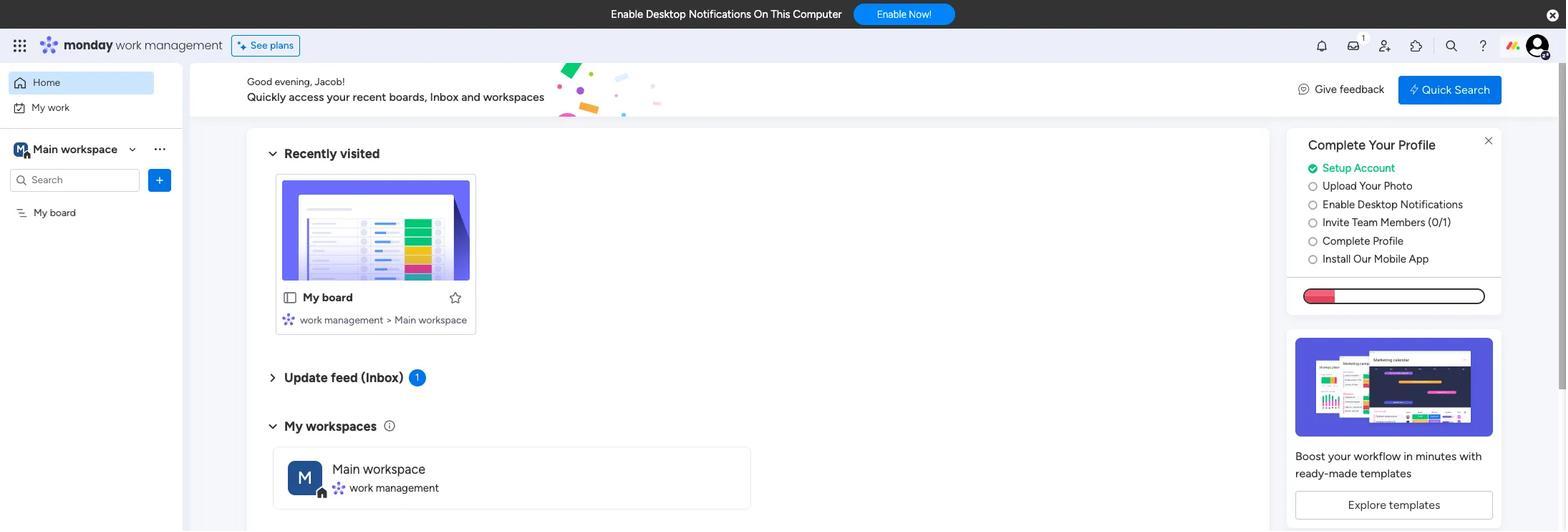 Task type: vqa. For each thing, say whether or not it's contained in the screenshot.
Main button
no



Task type: locate. For each thing, give the bounding box(es) containing it.
boards,
[[389, 90, 427, 104]]

board
[[50, 207, 76, 219], [322, 291, 353, 304]]

notifications
[[689, 8, 751, 21], [1401, 198, 1463, 211]]

monday work management
[[64, 37, 223, 54]]

my right public board icon
[[303, 291, 319, 304]]

mobile
[[1374, 253, 1407, 266]]

your for complete
[[1369, 138, 1396, 153]]

your for upload
[[1360, 180, 1382, 193]]

1 horizontal spatial enable
[[877, 9, 907, 20]]

0 vertical spatial your
[[1369, 138, 1396, 153]]

0 horizontal spatial my board
[[34, 207, 76, 219]]

workspace image
[[14, 141, 28, 157]]

0 vertical spatial circle o image
[[1309, 236, 1318, 247]]

0 vertical spatial your
[[327, 90, 350, 104]]

enable now! button
[[854, 4, 955, 25]]

update
[[284, 370, 328, 386]]

open update feed (inbox) image
[[264, 370, 282, 387]]

recent
[[353, 90, 386, 104]]

circle o image for upload
[[1309, 181, 1318, 192]]

templates down workflow
[[1361, 467, 1412, 480]]

0 vertical spatial management
[[144, 37, 223, 54]]

workflow
[[1354, 450, 1401, 463]]

workspaces
[[483, 90, 545, 104], [306, 419, 377, 435]]

1 vertical spatial circle o image
[[1309, 200, 1318, 210]]

1 horizontal spatial board
[[322, 291, 353, 304]]

1 vertical spatial main workspace
[[332, 462, 425, 478]]

1 vertical spatial profile
[[1373, 235, 1404, 248]]

main right >
[[395, 314, 416, 327]]

circle o image inside invite team members (0/1) 'link'
[[1309, 218, 1318, 229]]

circle o image
[[1309, 236, 1318, 247], [1309, 254, 1318, 265]]

workspace up work management
[[363, 462, 425, 478]]

1 horizontal spatial desktop
[[1358, 198, 1398, 211]]

computer
[[793, 8, 842, 21]]

0 horizontal spatial notifications
[[689, 8, 751, 21]]

my workspaces
[[284, 419, 377, 435]]

1 vertical spatial m
[[298, 467, 312, 488]]

templates
[[1361, 467, 1412, 480], [1390, 498, 1441, 512]]

setup
[[1323, 162, 1352, 175]]

my board inside list box
[[34, 207, 76, 219]]

work
[[116, 37, 142, 54], [48, 101, 70, 114], [300, 314, 322, 327], [350, 482, 373, 495]]

0 horizontal spatial workspaces
[[306, 419, 377, 435]]

1 circle o image from the top
[[1309, 236, 1318, 247]]

enable inside button
[[877, 9, 907, 20]]

1 vertical spatial templates
[[1390, 498, 1441, 512]]

workspace options image
[[153, 142, 167, 156]]

complete up install
[[1323, 235, 1371, 248]]

explore
[[1348, 498, 1387, 512]]

0 vertical spatial workspaces
[[483, 90, 545, 104]]

workspace down "add to favorites" image
[[419, 314, 467, 327]]

workspaces inside good evening, jacob! quickly access your recent boards, inbox and workspaces
[[483, 90, 545, 104]]

circle o image inside install our mobile app link
[[1309, 254, 1318, 265]]

your
[[1369, 138, 1396, 153], [1360, 180, 1382, 193]]

m inside workspace image
[[17, 143, 25, 155]]

upload your photo
[[1323, 180, 1413, 193]]

option
[[0, 200, 183, 203]]

your up account
[[1369, 138, 1396, 153]]

1 horizontal spatial my board
[[303, 291, 353, 304]]

help image
[[1476, 39, 1491, 53]]

my board down search in workspace field
[[34, 207, 76, 219]]

app
[[1409, 253, 1429, 266]]

your
[[327, 90, 350, 104], [1329, 450, 1351, 463]]

1 vertical spatial notifications
[[1401, 198, 1463, 211]]

profile
[[1399, 138, 1436, 153], [1373, 235, 1404, 248]]

quick
[[1422, 83, 1452, 96]]

0 vertical spatial my board
[[34, 207, 76, 219]]

management for work management > main workspace
[[324, 314, 384, 327]]

1 horizontal spatial your
[[1329, 450, 1351, 463]]

templates right explore
[[1390, 498, 1441, 512]]

your up made
[[1329, 450, 1351, 463]]

quick search button
[[1399, 76, 1502, 104]]

inbox image
[[1347, 39, 1361, 53]]

boost
[[1296, 450, 1326, 463]]

1 vertical spatial desktop
[[1358, 198, 1398, 211]]

main workspace inside workspace selection element
[[33, 142, 117, 156]]

workspace
[[61, 142, 117, 156], [419, 314, 467, 327], [363, 462, 425, 478]]

profile down invite team members (0/1)
[[1373, 235, 1404, 248]]

jacob simon image
[[1526, 34, 1549, 57]]

upload
[[1323, 180, 1357, 193]]

add to favorites image
[[448, 290, 463, 305]]

management
[[144, 37, 223, 54], [324, 314, 384, 327], [376, 482, 439, 495]]

your inside boost your workflow in minutes with ready-made templates
[[1329, 450, 1351, 463]]

workspaces right and
[[483, 90, 545, 104]]

main workspace up search in workspace field
[[33, 142, 117, 156]]

circle o image inside upload your photo link
[[1309, 181, 1318, 192]]

my down home
[[32, 101, 45, 114]]

1 horizontal spatial workspaces
[[483, 90, 545, 104]]

2 vertical spatial circle o image
[[1309, 218, 1318, 229]]

check circle image
[[1309, 163, 1318, 174]]

see plans
[[250, 39, 294, 52]]

0 horizontal spatial enable
[[611, 8, 643, 21]]

your inside good evening, jacob! quickly access your recent boards, inbox and workspaces
[[327, 90, 350, 104]]

2 circle o image from the top
[[1309, 254, 1318, 265]]

desktop for enable desktop notifications
[[1358, 198, 1398, 211]]

board inside list box
[[50, 207, 76, 219]]

0 horizontal spatial main workspace
[[33, 142, 117, 156]]

feedback
[[1340, 83, 1385, 96]]

work right monday
[[116, 37, 142, 54]]

1 horizontal spatial notifications
[[1401, 198, 1463, 211]]

notifications left "on"
[[689, 8, 751, 21]]

v2 bolt switch image
[[1410, 82, 1419, 98]]

main right workspace icon in the bottom of the page
[[332, 462, 360, 478]]

my board right public board icon
[[303, 291, 353, 304]]

0 vertical spatial main workspace
[[33, 142, 117, 156]]

0 horizontal spatial your
[[327, 90, 350, 104]]

1 circle o image from the top
[[1309, 181, 1318, 192]]

m inside workspace icon
[[298, 467, 312, 488]]

0 horizontal spatial main
[[33, 142, 58, 156]]

templates inside boost your workflow in minutes with ready-made templates
[[1361, 467, 1412, 480]]

complete up setup
[[1309, 138, 1366, 153]]

home
[[33, 77, 60, 89]]

1 horizontal spatial main
[[332, 462, 360, 478]]

profile up setup account link on the right top
[[1399, 138, 1436, 153]]

team
[[1352, 217, 1378, 229]]

1 vertical spatial workspaces
[[306, 419, 377, 435]]

access
[[289, 90, 324, 104]]

0 horizontal spatial desktop
[[646, 8, 686, 21]]

circle o image left install
[[1309, 254, 1318, 265]]

1 image
[[1357, 29, 1370, 45]]

invite members image
[[1378, 39, 1392, 53]]

notifications up '(0/1)'
[[1401, 198, 1463, 211]]

plans
[[270, 39, 294, 52]]

your down account
[[1360, 180, 1382, 193]]

dapulse close image
[[1547, 9, 1559, 23]]

(0/1)
[[1428, 217, 1451, 229]]

recently
[[284, 146, 337, 162]]

(inbox)
[[361, 370, 404, 386]]

my
[[32, 101, 45, 114], [34, 207, 47, 219], [303, 291, 319, 304], [284, 419, 303, 435]]

0 vertical spatial complete
[[1309, 138, 1366, 153]]

1 vertical spatial workspace
[[419, 314, 467, 327]]

0 vertical spatial desktop
[[646, 8, 686, 21]]

upload your photo link
[[1309, 179, 1502, 195]]

1 vertical spatial complete
[[1323, 235, 1371, 248]]

work right workspace icon in the bottom of the page
[[350, 482, 373, 495]]

1 vertical spatial circle o image
[[1309, 254, 1318, 265]]

good
[[247, 76, 272, 88]]

my board
[[34, 207, 76, 219], [303, 291, 353, 304]]

0 vertical spatial templates
[[1361, 467, 1412, 480]]

1 vertical spatial my board
[[303, 291, 353, 304]]

circle o image
[[1309, 181, 1318, 192], [1309, 200, 1318, 210], [1309, 218, 1318, 229]]

2 horizontal spatial enable
[[1323, 198, 1355, 211]]

this
[[771, 8, 791, 21]]

workspaces down update feed (inbox)
[[306, 419, 377, 435]]

2 circle o image from the top
[[1309, 200, 1318, 210]]

main workspace up work management
[[332, 462, 425, 478]]

in
[[1404, 450, 1413, 463]]

invite team members (0/1) link
[[1309, 215, 1502, 231]]

jacob!
[[315, 76, 345, 88]]

m
[[17, 143, 25, 155], [298, 467, 312, 488]]

0 horizontal spatial board
[[50, 207, 76, 219]]

inbox
[[430, 90, 459, 104]]

board down search in workspace field
[[50, 207, 76, 219]]

1 vertical spatial board
[[322, 291, 353, 304]]

0 vertical spatial board
[[50, 207, 76, 219]]

1 vertical spatial your
[[1360, 180, 1382, 193]]

enable
[[611, 8, 643, 21], [877, 9, 907, 20], [1323, 198, 1355, 211]]

main right workspace image
[[33, 142, 58, 156]]

work down home
[[48, 101, 70, 114]]

complete
[[1309, 138, 1366, 153], [1323, 235, 1371, 248]]

3 circle o image from the top
[[1309, 218, 1318, 229]]

2 vertical spatial workspace
[[363, 462, 425, 478]]

0 vertical spatial m
[[17, 143, 25, 155]]

0 horizontal spatial m
[[17, 143, 25, 155]]

explore templates button
[[1296, 491, 1493, 520]]

1 vertical spatial your
[[1329, 450, 1351, 463]]

1 horizontal spatial m
[[298, 467, 312, 488]]

0 vertical spatial notifications
[[689, 8, 751, 21]]

board right public board icon
[[322, 291, 353, 304]]

main
[[33, 142, 58, 156], [395, 314, 416, 327], [332, 462, 360, 478]]

2 vertical spatial management
[[376, 482, 439, 495]]

home button
[[9, 72, 154, 95]]

circle o image inside the complete profile link
[[1309, 236, 1318, 247]]

templates image image
[[1300, 338, 1489, 437]]

desktop
[[646, 8, 686, 21], [1358, 198, 1398, 211]]

search everything image
[[1445, 39, 1459, 53]]

work management > main workspace
[[300, 314, 467, 327]]

1 vertical spatial main
[[395, 314, 416, 327]]

my inside list box
[[34, 207, 47, 219]]

0 vertical spatial main
[[33, 142, 58, 156]]

apps image
[[1410, 39, 1424, 53]]

circle o image inside 'enable desktop notifications' link
[[1309, 200, 1318, 210]]

complete for complete profile
[[1323, 235, 1371, 248]]

invite team members (0/1)
[[1323, 217, 1451, 229]]

my down search in workspace field
[[34, 207, 47, 219]]

work management
[[350, 482, 439, 495]]

0 vertical spatial circle o image
[[1309, 181, 1318, 192]]

my work button
[[9, 96, 154, 119]]

circle o image for install
[[1309, 254, 1318, 265]]

enable desktop notifications on this computer
[[611, 8, 842, 21]]

public board image
[[282, 290, 298, 306]]

complete profile
[[1323, 235, 1404, 248]]

your down jacob!
[[327, 90, 350, 104]]

workspace up search in workspace field
[[61, 142, 117, 156]]

circle o image left complete profile
[[1309, 236, 1318, 247]]

1 vertical spatial management
[[324, 314, 384, 327]]

main workspace
[[33, 142, 117, 156], [332, 462, 425, 478]]

select product image
[[13, 39, 27, 53]]



Task type: describe. For each thing, give the bounding box(es) containing it.
enable for enable desktop notifications on this computer
[[611, 8, 643, 21]]

install
[[1323, 253, 1351, 266]]

0 vertical spatial profile
[[1399, 138, 1436, 153]]

complete profile link
[[1309, 233, 1502, 249]]

enable desktop notifications link
[[1309, 197, 1502, 213]]

monday
[[64, 37, 113, 54]]

my right close my workspaces icon
[[284, 419, 303, 435]]

feed
[[331, 370, 358, 386]]

search
[[1455, 83, 1491, 96]]

visited
[[340, 146, 380, 162]]

account
[[1354, 162, 1396, 175]]

setup account
[[1323, 162, 1396, 175]]

notifications for enable desktop notifications
[[1401, 198, 1463, 211]]

give
[[1315, 83, 1337, 96]]

quickly
[[247, 90, 286, 104]]

quick search
[[1422, 83, 1491, 96]]

members
[[1381, 217, 1426, 229]]

close recently visited image
[[264, 145, 282, 163]]

see plans button
[[231, 35, 300, 57]]

enable now!
[[877, 9, 932, 20]]

work inside button
[[48, 101, 70, 114]]

0 vertical spatial workspace
[[61, 142, 117, 156]]

options image
[[153, 173, 167, 187]]

1
[[415, 372, 419, 384]]

complete your profile
[[1309, 138, 1436, 153]]

dapulse x slim image
[[1481, 133, 1498, 150]]

circle o image for invite
[[1309, 218, 1318, 229]]

my board list box
[[0, 198, 183, 418]]

minutes
[[1416, 450, 1457, 463]]

m for workspace icon in the bottom of the page
[[298, 467, 312, 488]]

notifications for enable desktop notifications on this computer
[[689, 8, 751, 21]]

management for work management
[[376, 482, 439, 495]]

Search in workspace field
[[30, 172, 120, 188]]

v2 user feedback image
[[1299, 82, 1310, 98]]

setup account link
[[1309, 160, 1502, 176]]

good evening, jacob! quickly access your recent boards, inbox and workspaces
[[247, 76, 545, 104]]

circle o image for enable
[[1309, 200, 1318, 210]]

ready-
[[1296, 467, 1329, 480]]

enable desktop notifications
[[1323, 198, 1463, 211]]

update feed (inbox)
[[284, 370, 404, 386]]

boost your workflow in minutes with ready-made templates
[[1296, 450, 1482, 480]]

install our mobile app
[[1323, 253, 1429, 266]]

templates inside button
[[1390, 498, 1441, 512]]

invite
[[1323, 217, 1350, 229]]

1 horizontal spatial main workspace
[[332, 462, 425, 478]]

main inside workspace selection element
[[33, 142, 58, 156]]

on
[[754, 8, 768, 21]]

my work
[[32, 101, 70, 114]]

made
[[1329, 467, 1358, 480]]

now!
[[909, 9, 932, 20]]

>
[[386, 314, 392, 327]]

notifications image
[[1315, 39, 1329, 53]]

our
[[1354, 253, 1372, 266]]

circle o image for complete
[[1309, 236, 1318, 247]]

install our mobile app link
[[1309, 252, 1502, 268]]

work up update
[[300, 314, 322, 327]]

enable for enable desktop notifications
[[1323, 198, 1355, 211]]

explore templates
[[1348, 498, 1441, 512]]

workspace image
[[288, 461, 322, 495]]

and
[[461, 90, 481, 104]]

2 vertical spatial main
[[332, 462, 360, 478]]

workspace selection element
[[14, 141, 120, 159]]

see
[[250, 39, 268, 52]]

recently visited
[[284, 146, 380, 162]]

photo
[[1384, 180, 1413, 193]]

2 horizontal spatial main
[[395, 314, 416, 327]]

desktop for enable desktop notifications on this computer
[[646, 8, 686, 21]]

with
[[1460, 450, 1482, 463]]

m for workspace image
[[17, 143, 25, 155]]

my inside button
[[32, 101, 45, 114]]

enable for enable now!
[[877, 9, 907, 20]]

close my workspaces image
[[264, 418, 282, 435]]

evening,
[[275, 76, 312, 88]]

give feedback
[[1315, 83, 1385, 96]]

complete for complete your profile
[[1309, 138, 1366, 153]]



